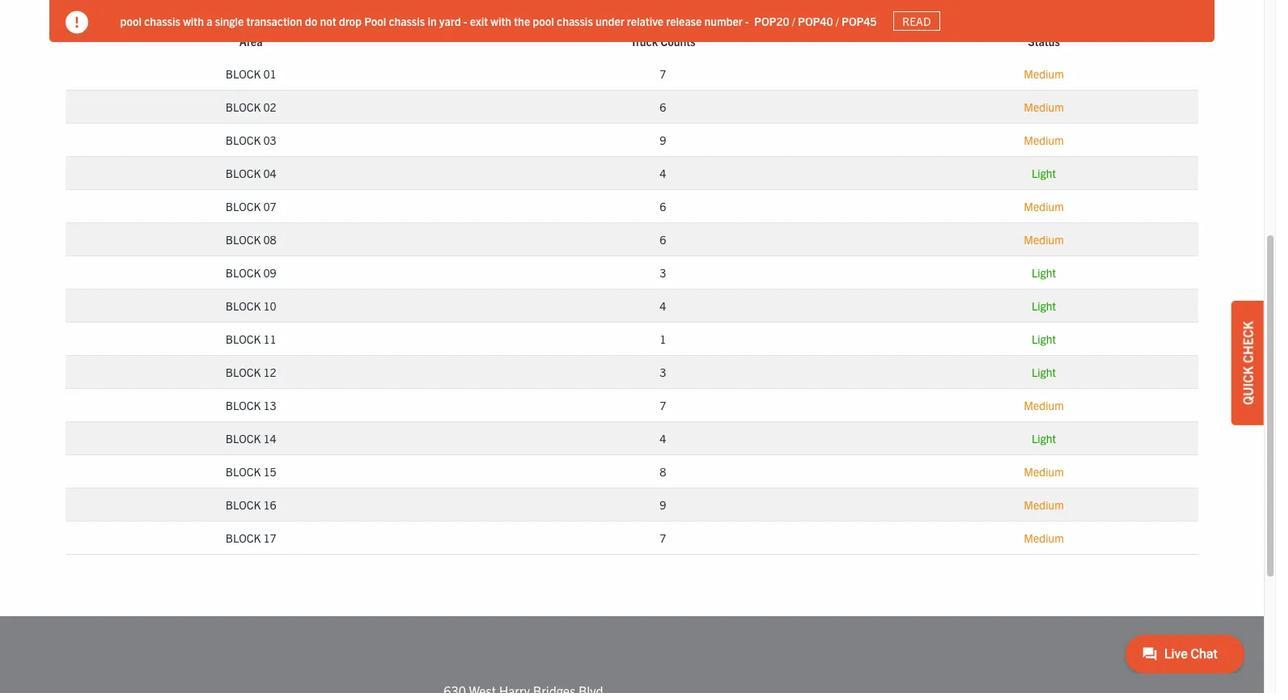Task type: vqa. For each thing, say whether or not it's contained in the screenshot.
read
yes



Task type: locate. For each thing, give the bounding box(es) containing it.
7 down truck counts
[[660, 66, 666, 81]]

- right number
[[746, 13, 749, 28]]

chassis left in
[[389, 13, 425, 28]]

medium for block 03
[[1024, 133, 1064, 147]]

3
[[660, 266, 666, 280], [660, 365, 666, 380]]

block left 01
[[226, 66, 261, 81]]

yard
[[440, 13, 461, 28]]

pop40
[[798, 13, 834, 28]]

medium
[[1024, 66, 1064, 81], [1024, 100, 1064, 114], [1024, 133, 1064, 147], [1024, 199, 1064, 214], [1024, 232, 1064, 247], [1024, 398, 1064, 413], [1024, 465, 1064, 479], [1024, 498, 1064, 512], [1024, 531, 1064, 546]]

with left "the"
[[491, 13, 512, 28]]

2 vertical spatial 7
[[660, 531, 666, 546]]

7 down 1
[[660, 398, 666, 413]]

0 vertical spatial 7
[[660, 66, 666, 81]]

9 for block 03
[[660, 133, 666, 147]]

block left 15
[[226, 465, 261, 479]]

block 02
[[226, 100, 276, 114]]

block 12
[[226, 365, 276, 380]]

1 6 from the top
[[660, 100, 666, 114]]

6 light from the top
[[1032, 431, 1056, 446]]

block 11
[[226, 332, 276, 346]]

14 block from the top
[[226, 498, 261, 512]]

2 light from the top
[[1032, 266, 1056, 280]]

block left 03 on the top
[[226, 133, 261, 147]]

9 block from the top
[[226, 332, 261, 346]]

block for block 09
[[226, 266, 261, 280]]

block 07
[[226, 199, 276, 214]]

08
[[263, 232, 276, 247]]

4 medium from the top
[[1024, 199, 1064, 214]]

pool right the solid icon
[[121, 13, 142, 28]]

1 medium from the top
[[1024, 66, 1064, 81]]

block left 10 on the left top
[[226, 299, 261, 313]]

2 9 from the top
[[660, 498, 666, 512]]

block left the "13" at left bottom
[[226, 398, 261, 413]]

block for block 01
[[226, 66, 261, 81]]

block left 08
[[226, 232, 261, 247]]

area
[[239, 34, 263, 49]]

/ left pop45
[[836, 13, 839, 28]]

0 horizontal spatial with
[[183, 13, 204, 28]]

block for block 17
[[226, 531, 261, 546]]

block for block 16
[[226, 498, 261, 512]]

chassis left a
[[145, 13, 181, 28]]

3 up 1
[[660, 266, 666, 280]]

5 medium from the top
[[1024, 232, 1064, 247]]

10
[[263, 299, 276, 313]]

1 9 from the top
[[660, 133, 666, 147]]

drop
[[339, 13, 362, 28]]

block left 16
[[226, 498, 261, 512]]

block left 09
[[226, 266, 261, 280]]

4 block from the top
[[226, 166, 261, 181]]

pool right "the"
[[533, 13, 555, 28]]

8 medium from the top
[[1024, 498, 1064, 512]]

block left "14" at the bottom left of page
[[226, 431, 261, 446]]

exit
[[470, 13, 488, 28]]

2 block from the top
[[226, 100, 261, 114]]

/
[[793, 13, 796, 28], [836, 13, 839, 28]]

pool
[[121, 13, 142, 28], [533, 13, 555, 28]]

0 vertical spatial 4
[[660, 166, 666, 181]]

4 for block 04
[[660, 166, 666, 181]]

chassis
[[145, 13, 181, 28], [389, 13, 425, 28], [557, 13, 593, 28]]

5 block from the top
[[226, 199, 261, 214]]

17
[[263, 531, 276, 546]]

/ left pop40
[[793, 13, 796, 28]]

quick
[[1240, 366, 1256, 405]]

1 7 from the top
[[660, 66, 666, 81]]

01
[[263, 66, 276, 81]]

6
[[660, 100, 666, 114], [660, 199, 666, 214], [660, 232, 666, 247]]

1 horizontal spatial /
[[836, 13, 839, 28]]

12 block from the top
[[226, 431, 261, 446]]

block for block 08
[[226, 232, 261, 247]]

block left 02
[[226, 100, 261, 114]]

15 block from the top
[[226, 531, 261, 546]]

3 block from the top
[[226, 133, 261, 147]]

3 light from the top
[[1032, 299, 1056, 313]]

9 for block 16
[[660, 498, 666, 512]]

6 block from the top
[[226, 232, 261, 247]]

04
[[263, 166, 276, 181]]

1 vertical spatial 7
[[660, 398, 666, 413]]

-
[[464, 13, 468, 28], [746, 13, 749, 28]]

chassis left the under
[[557, 13, 593, 28]]

block left 12
[[226, 365, 261, 380]]

do
[[305, 13, 318, 28]]

7 for block 01
[[660, 66, 666, 81]]

1 vertical spatial 3
[[660, 365, 666, 380]]

medium for block 02
[[1024, 100, 1064, 114]]

2 pool from the left
[[533, 13, 555, 28]]

block for block 07
[[226, 199, 261, 214]]

block
[[226, 66, 261, 81], [226, 100, 261, 114], [226, 133, 261, 147], [226, 166, 261, 181], [226, 199, 261, 214], [226, 232, 261, 247], [226, 266, 261, 280], [226, 299, 261, 313], [226, 332, 261, 346], [226, 365, 261, 380], [226, 398, 261, 413], [226, 431, 261, 446], [226, 465, 261, 479], [226, 498, 261, 512], [226, 531, 261, 546]]

7 medium from the top
[[1024, 465, 1064, 479]]

transaction
[[247, 13, 303, 28]]

read
[[903, 14, 931, 28]]

3 for block 09
[[660, 266, 666, 280]]

11 block from the top
[[226, 398, 261, 413]]

1 horizontal spatial -
[[746, 13, 749, 28]]

13 block from the top
[[226, 465, 261, 479]]

1 3 from the top
[[660, 266, 666, 280]]

03
[[263, 133, 276, 147]]

0 horizontal spatial -
[[464, 13, 468, 28]]

block left 04
[[226, 166, 261, 181]]

3 medium from the top
[[1024, 133, 1064, 147]]

the
[[515, 13, 531, 28]]

7
[[660, 66, 666, 81], [660, 398, 666, 413], [660, 531, 666, 546]]

light
[[1032, 166, 1056, 181], [1032, 266, 1056, 280], [1032, 299, 1056, 313], [1032, 332, 1056, 346], [1032, 365, 1056, 380], [1032, 431, 1056, 446]]

block 17
[[226, 531, 276, 546]]

1 4 from the top
[[660, 166, 666, 181]]

2 6 from the top
[[660, 199, 666, 214]]

2 / from the left
[[836, 13, 839, 28]]

2 - from the left
[[746, 13, 749, 28]]

with left a
[[183, 13, 204, 28]]

2 medium from the top
[[1024, 100, 1064, 114]]

6 medium from the top
[[1024, 398, 1064, 413]]

4 light from the top
[[1032, 332, 1056, 346]]

block for block 02
[[226, 100, 261, 114]]

block left the 07
[[226, 199, 261, 214]]

2 7 from the top
[[660, 398, 666, 413]]

7 block from the top
[[226, 266, 261, 280]]

2 horizontal spatial chassis
[[557, 13, 593, 28]]

10 block from the top
[[226, 365, 261, 380]]

block 03
[[226, 133, 276, 147]]

block 13
[[226, 398, 276, 413]]

quick check link
[[1232, 301, 1264, 425]]

5 light from the top
[[1032, 365, 1056, 380]]

light for block 09
[[1032, 266, 1056, 280]]

0 horizontal spatial pool
[[121, 13, 142, 28]]

2 3 from the top
[[660, 365, 666, 380]]

block 09
[[226, 266, 276, 280]]

2 chassis from the left
[[389, 13, 425, 28]]

0 vertical spatial 9
[[660, 133, 666, 147]]

3 for block 12
[[660, 365, 666, 380]]

block 04
[[226, 166, 276, 181]]

2 4 from the top
[[660, 299, 666, 313]]

medium for block 01
[[1024, 66, 1064, 81]]

read link
[[893, 11, 941, 31]]

block left 17
[[226, 531, 261, 546]]

7 down 8
[[660, 531, 666, 546]]

0 horizontal spatial /
[[793, 13, 796, 28]]

1 light from the top
[[1032, 166, 1056, 181]]

footer
[[0, 617, 1264, 694]]

1 vertical spatial 6
[[660, 199, 666, 214]]

3 down 1
[[660, 365, 666, 380]]

1 block from the top
[[226, 66, 261, 81]]

4
[[660, 166, 666, 181], [660, 299, 666, 313], [660, 431, 666, 446]]

with
[[183, 13, 204, 28], [491, 13, 512, 28]]

medium for block 13
[[1024, 398, 1064, 413]]

0 vertical spatial 3
[[660, 266, 666, 280]]

- left exit
[[464, 13, 468, 28]]

2 vertical spatial 6
[[660, 232, 666, 247]]

1 horizontal spatial chassis
[[389, 13, 425, 28]]

in
[[428, 13, 437, 28]]

3 7 from the top
[[660, 531, 666, 546]]

1 vertical spatial 9
[[660, 498, 666, 512]]

block left 11
[[226, 332, 261, 346]]

3 4 from the top
[[660, 431, 666, 446]]

1 horizontal spatial pool
[[533, 13, 555, 28]]

2 vertical spatial 4
[[660, 431, 666, 446]]

0 vertical spatial 6
[[660, 100, 666, 114]]

release
[[667, 13, 702, 28]]

light for block 10
[[1032, 299, 1056, 313]]

8 block from the top
[[226, 299, 261, 313]]

light for block 11
[[1032, 332, 1056, 346]]

9
[[660, 133, 666, 147], [660, 498, 666, 512]]

1 vertical spatial 4
[[660, 299, 666, 313]]

3 6 from the top
[[660, 232, 666, 247]]

block for block 03
[[226, 133, 261, 147]]

1 horizontal spatial with
[[491, 13, 512, 28]]

6 for block 08
[[660, 232, 666, 247]]

9 medium from the top
[[1024, 531, 1064, 546]]

0 horizontal spatial chassis
[[145, 13, 181, 28]]

02
[[263, 100, 276, 114]]

2 with from the left
[[491, 13, 512, 28]]



Task type: describe. For each thing, give the bounding box(es) containing it.
pop20
[[755, 13, 790, 28]]

1 - from the left
[[464, 13, 468, 28]]

pool chassis with a single transaction  do not drop pool chassis in yard -  exit with the pool chassis under relative release number -  pop20 / pop40 / pop45
[[121, 13, 877, 28]]

6 for block 07
[[660, 199, 666, 214]]

pool
[[365, 13, 387, 28]]

8
[[660, 465, 666, 479]]

not
[[320, 13, 337, 28]]

6 for block 02
[[660, 100, 666, 114]]

solid image
[[66, 11, 88, 34]]

07
[[263, 199, 276, 214]]

truck
[[631, 34, 658, 49]]

block for block 10
[[226, 299, 261, 313]]

block for block 13
[[226, 398, 261, 413]]

block for block 12
[[226, 365, 261, 380]]

medium for block 17
[[1024, 531, 1064, 546]]

1 chassis from the left
[[145, 13, 181, 28]]

15
[[263, 465, 276, 479]]

medium for block 16
[[1024, 498, 1064, 512]]

medium for block 15
[[1024, 465, 1064, 479]]

block 08
[[226, 232, 276, 247]]

block for block 15
[[226, 465, 261, 479]]

09
[[263, 266, 276, 280]]

number
[[705, 13, 743, 28]]

block for block 04
[[226, 166, 261, 181]]

block for block 11
[[226, 332, 261, 346]]

block 01
[[226, 66, 276, 81]]

block for block 14
[[226, 431, 261, 446]]

7 for block 17
[[660, 531, 666, 546]]

block 16
[[226, 498, 276, 512]]

11
[[263, 332, 276, 346]]

under
[[596, 13, 625, 28]]

14
[[263, 431, 276, 446]]

4 for block 14
[[660, 431, 666, 446]]

block 14
[[226, 431, 276, 446]]

block 15
[[226, 465, 276, 479]]

3 chassis from the left
[[557, 13, 593, 28]]

light for block 04
[[1032, 166, 1056, 181]]

quick check
[[1240, 321, 1256, 405]]

16
[[263, 498, 276, 512]]

light for block 12
[[1032, 365, 1056, 380]]

1 with from the left
[[183, 13, 204, 28]]

check
[[1240, 321, 1256, 363]]

4 for block 10
[[660, 299, 666, 313]]

medium for block 08
[[1024, 232, 1064, 247]]

7 for block 13
[[660, 398, 666, 413]]

1 / from the left
[[793, 13, 796, 28]]

1 pool from the left
[[121, 13, 142, 28]]

truck counts
[[631, 34, 696, 49]]

relative
[[627, 13, 664, 28]]

12
[[263, 365, 276, 380]]

block 10
[[226, 299, 276, 313]]

status
[[1028, 34, 1060, 49]]

counts
[[661, 34, 696, 49]]

light for block 14
[[1032, 431, 1056, 446]]

pop45
[[842, 13, 877, 28]]

a
[[207, 13, 213, 28]]

single
[[215, 13, 244, 28]]

medium for block 07
[[1024, 199, 1064, 214]]

1
[[660, 332, 666, 346]]

13
[[263, 398, 276, 413]]



